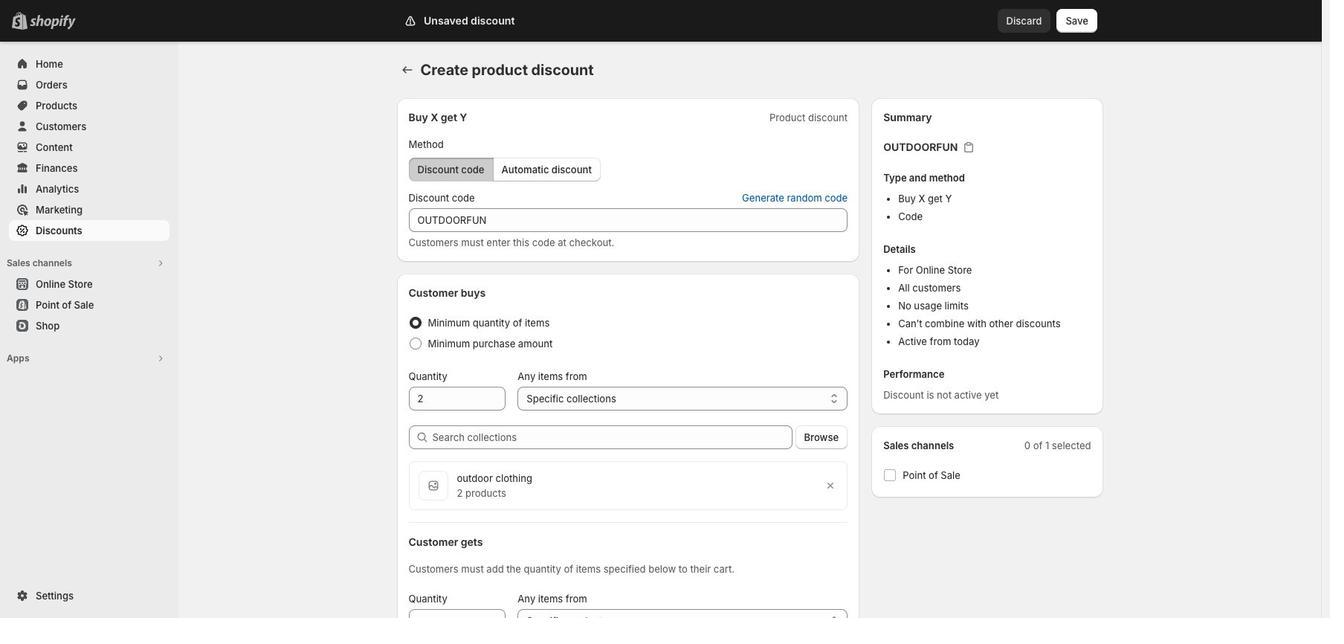 Task type: locate. For each thing, give the bounding box(es) containing it.
None text field
[[409, 208, 848, 232], [409, 387, 506, 411], [409, 208, 848, 232], [409, 387, 506, 411]]

None text field
[[409, 609, 506, 618]]



Task type: describe. For each thing, give the bounding box(es) containing it.
shopify image
[[30, 15, 76, 30]]

Search collections text field
[[433, 426, 793, 449]]



Task type: vqa. For each thing, say whether or not it's contained in the screenshot.
0.00 text box
no



